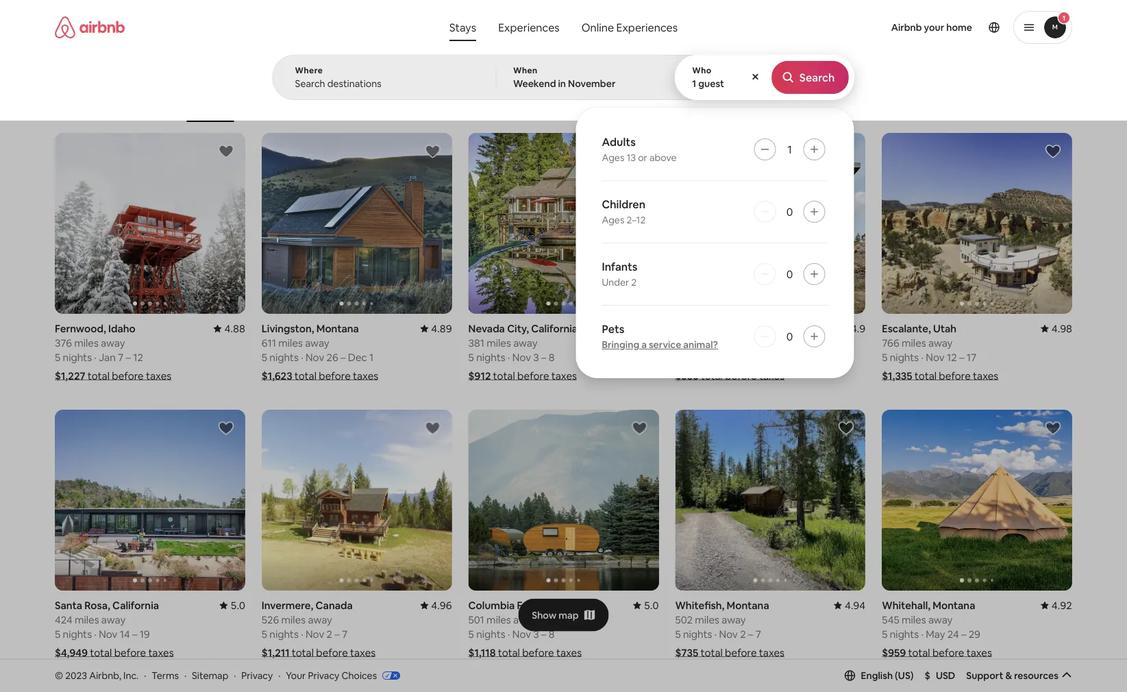 Task type: describe. For each thing, give the bounding box(es) containing it.
jan
[[99, 351, 116, 364]]

may
[[927, 628, 946, 641]]

3 for montana
[[534, 628, 539, 641]]

away inside santa rosa, california 424 miles away 5 nights · nov 14 – 19 $4,949 total before taxes
[[101, 613, 126, 627]]

5.0 for columbia falls, montana 501 miles away 5 nights · nov 3 – 8 $1,118 total before taxes
[[645, 599, 659, 612]]

· inside santa rosa, california 424 miles away 5 nights · nov 14 – 19 $4,949 total before taxes
[[94, 628, 97, 641]]

766
[[883, 336, 900, 350]]

379
[[676, 336, 693, 350]]

sitemap
[[192, 670, 229, 682]]

4.94 out of 5 average rating image
[[834, 599, 866, 612]]

homes for tiny homes
[[655, 101, 682, 112]]

5.0 for santa rosa, california 424 miles away 5 nights · nov 14 – 19 $4,949 total before taxes
[[231, 599, 245, 612]]

total inside santa rosa, california 424 miles away 5 nights · nov 14 – 19 $4,949 total before taxes
[[90, 646, 112, 660]]

miles for escalante, utah 766 miles away 5 nights · nov 12 – 17 $1,335 total before taxes
[[902, 336, 927, 350]]

english (us) button
[[845, 670, 914, 682]]

escalante, utah 766 miles away 5 nights · nov 12 – 17 $1,335 total before taxes
[[883, 322, 999, 383]]

5 for whitehall, montana 545 miles away 5 nights · may 24 – 29 $959 total before taxes
[[883, 628, 888, 641]]

· inside fernwood, idaho 376 miles away 5 nights · jan 7 – 12 $1,227 total before taxes
[[94, 351, 97, 364]]

· right inc.
[[144, 670, 146, 682]]

1 privacy from the left
[[242, 670, 273, 682]]

or
[[639, 152, 648, 164]]

© 2023 airbnb, inc. ·
[[55, 670, 146, 682]]

amazing
[[558, 101, 592, 112]]

before inside escalante, utah 766 miles away 5 nights · nov 12 – 17 $1,335 total before taxes
[[940, 369, 972, 383]]

376
[[55, 336, 72, 350]]

montana for 502 miles away
[[727, 599, 770, 612]]

away for whitefish, montana 502 miles away 5 nights · nov 2 – 7 $735 total before taxes
[[722, 613, 746, 627]]

views
[[594, 101, 616, 112]]

nights inside nevada city, california 381 miles away 5 nights · nov 3 – 8 $912 total before taxes
[[477, 351, 506, 364]]

nights inside "columbia falls, montana 501 miles away 5 nights · nov 3 – 8 $1,118 total before taxes"
[[477, 628, 506, 641]]

away for fernwood, idaho 376 miles away 5 nights · jan 7 – 12 $1,227 total before taxes
[[101, 336, 125, 350]]

nov inside invermere, canada 526 miles away 5 nights · nov 2 – 7 $1,211 total before taxes
[[306, 628, 325, 641]]

homes for historical homes
[[802, 101, 829, 112]]

invermere, canada 526 miles away 5 nights · nov 2 – 7 $1,211 total before taxes
[[262, 599, 376, 660]]

miles inside nevada city, california 381 miles away 5 nights · nov 3 – 8 $912 total before taxes
[[487, 336, 511, 350]]

1 inside livingston, montana 611 miles away 5 nights · nov 26 – dec 1 $1,623 total before taxes
[[370, 351, 374, 364]]

november
[[568, 77, 616, 90]]

2 for whitefish, montana 502 miles away 5 nights · nov 2 – 7 $735 total before taxes
[[741, 628, 746, 641]]

· inside livingston, montana 611 miles away 5 nights · nov 26 – dec 1 $1,623 total before taxes
[[301, 351, 304, 364]]

before inside whitehall, montana 545 miles away 5 nights · may 24 – 29 $959 total before taxes
[[933, 646, 965, 660]]

2 inside infants under 2
[[632, 276, 637, 289]]

miles inside santa rosa, california 424 miles away 5 nights · nov 14 – 19 $4,949 total before taxes
[[75, 613, 99, 627]]

$
[[925, 670, 931, 682]]

your
[[286, 670, 306, 682]]

escalante,
[[883, 322, 932, 335]]

online experiences link
[[571, 14, 689, 41]]

– for livingston, montana 611 miles away 5 nights · nov 26 – dec 1 $1,623 total before taxes
[[341, 351, 346, 364]]

santa
[[55, 599, 82, 612]]

experiences button
[[488, 14, 571, 41]]

$912
[[469, 369, 491, 383]]

montana for 611 miles away
[[317, 322, 359, 335]]

total inside whitehall, montana 545 miles away 5 nights · may 24 – 29 $959 total before taxes
[[909, 646, 931, 660]]

under
[[602, 276, 630, 289]]

502
[[676, 613, 693, 627]]

montana for 545 miles away
[[933, 599, 976, 612]]

(us)
[[896, 670, 914, 682]]

a
[[642, 339, 647, 351]]

12 inside escalante, utah 766 miles away 5 nights · nov 12 – 17 $1,335 total before taxes
[[948, 351, 958, 364]]

your
[[925, 21, 945, 34]]

424
[[55, 613, 72, 627]]

611
[[262, 336, 276, 350]]

5 inside santa rosa, california 424 miles away 5 nights · nov 14 – 19 $4,949 total before taxes
[[55, 628, 61, 641]]

total inside nevada city, california 381 miles away 5 nights · nov 3 – 8 $912 total before taxes
[[493, 369, 515, 383]]

home
[[947, 21, 973, 34]]

group containing amazing views
[[55, 69, 838, 122]]

experiences inside online experiences link
[[617, 20, 678, 34]]

– inside santa rosa, california 424 miles away 5 nights · nov 14 – 19 $4,949 total before taxes
[[132, 628, 137, 641]]

falls,
[[517, 599, 541, 612]]

terms · sitemap · privacy ·
[[152, 670, 281, 682]]

taxes inside "columbia falls, montana 501 miles away 5 nights · nov 3 – 8 $1,118 total before taxes"
[[557, 646, 582, 660]]

show map button
[[519, 599, 609, 632]]

· left your
[[278, 670, 281, 682]]

group for escalante, utah
[[883, 133, 1073, 314]]

penticton, canada 379 miles away 5 nights · $535 total before taxes
[[676, 322, 785, 383]]

nights for penticton, canada 379 miles away 5 nights · $535 total before taxes
[[684, 351, 713, 364]]

$535
[[676, 369, 699, 383]]

stays
[[450, 20, 477, 34]]

nevada city, california 381 miles away 5 nights · nov 3 – 8 $912 total before taxes
[[469, 322, 578, 383]]

miles for livingston, montana 611 miles away 5 nights · nov 26 – dec 1 $1,623 total before taxes
[[279, 336, 303, 350]]

taxes inside santa rosa, california 424 miles away 5 nights · nov 14 – 19 $4,949 total before taxes
[[148, 646, 174, 660]]

0 for pets
[[787, 329, 794, 344]]

17
[[967, 351, 977, 364]]

invermere,
[[262, 599, 314, 612]]

· right terms
[[184, 670, 187, 682]]

show map
[[532, 609, 579, 622]]

infants under 2
[[602, 260, 638, 289]]

taxes inside whitehall, montana 545 miles away 5 nights · may 24 – 29 $959 total before taxes
[[967, 646, 993, 660]]

penticton,
[[676, 322, 725, 335]]

airbnb your home link
[[884, 13, 981, 42]]

total inside livingston, montana 611 miles away 5 nights · nov 26 – dec 1 $1,623 total before taxes
[[295, 369, 317, 383]]

taxes inside escalante, utah 766 miles away 5 nights · nov 12 – 17 $1,335 total before taxes
[[974, 369, 999, 383]]

resources
[[1015, 670, 1059, 682]]

8 for california
[[549, 351, 555, 364]]

miles for fernwood, idaho 376 miles away 5 nights · jan 7 – 12 $1,227 total before taxes
[[74, 336, 99, 350]]

livingston, montana 611 miles away 5 nights · nov 26 – dec 1 $1,623 total before taxes
[[262, 322, 379, 383]]

total inside escalante, utah 766 miles away 5 nights · nov 12 – 17 $1,335 total before taxes
[[915, 369, 937, 383]]

4.92 out of 5 average rating image
[[1041, 599, 1073, 612]]

airbnb
[[892, 21, 923, 34]]

8 for montana
[[549, 628, 555, 641]]

nov inside escalante, utah 766 miles away 5 nights · nov 12 – 17 $1,335 total before taxes
[[927, 351, 945, 364]]

sitemap link
[[192, 670, 229, 682]]

· inside nevada city, california 381 miles away 5 nights · nov 3 – 8 $912 total before taxes
[[508, 351, 510, 364]]

historical homes
[[764, 101, 829, 112]]

total inside "columbia falls, montana 501 miles away 5 nights · nov 3 – 8 $1,118 total before taxes"
[[498, 646, 520, 660]]

nov inside "columbia falls, montana 501 miles away 5 nights · nov 3 – 8 $1,118 total before taxes"
[[513, 628, 531, 641]]

5.0 out of 5 average rating image for columbia falls, montana 501 miles away 5 nights · nov 3 – 8 $1,118 total before taxes
[[634, 599, 659, 612]]

english
[[862, 670, 894, 682]]

choices
[[342, 670, 377, 682]]

total inside "penticton, canada 379 miles away 5 nights · $535 total before taxes"
[[701, 369, 723, 383]]

canada for 379 miles away
[[727, 322, 765, 335]]

idaho
[[108, 322, 136, 335]]

2 privacy from the left
[[308, 670, 340, 682]]

before inside fernwood, idaho 376 miles away 5 nights · jan 7 – 12 $1,227 total before taxes
[[112, 369, 144, 383]]

nights for whitefish, montana 502 miles away 5 nights · nov 2 – 7 $735 total before taxes
[[684, 628, 713, 641]]

whitefish,
[[676, 599, 725, 612]]

total inside whitefish, montana 502 miles away 5 nights · nov 2 – 7 $735 total before taxes
[[701, 646, 723, 660]]

pets
[[602, 322, 625, 336]]

group for invermere, canada
[[262, 410, 452, 591]]

ages for adults
[[602, 152, 625, 164]]

before inside whitefish, montana 502 miles away 5 nights · nov 2 – 7 $735 total before taxes
[[726, 646, 757, 660]]

terms
[[152, 670, 179, 682]]

online
[[582, 20, 614, 34]]

4.92
[[1052, 599, 1073, 612]]

guest
[[699, 77, 725, 90]]

miles for whitehall, montana 545 miles away 5 nights · may 24 – 29 $959 total before taxes
[[902, 613, 927, 627]]

· inside invermere, canada 526 miles away 5 nights · nov 2 – 7 $1,211 total before taxes
[[301, 628, 304, 641]]

group for fernwood, idaho
[[55, 133, 245, 314]]

$1,227
[[55, 369, 85, 383]]

ages for children
[[602, 214, 625, 226]]

tiny homes
[[638, 101, 682, 112]]

map
[[559, 609, 579, 622]]

nov inside nevada city, california 381 miles away 5 nights · nov 3 – 8 $912 total before taxes
[[513, 351, 531, 364]]

nights for whitehall, montana 545 miles away 5 nights · may 24 – 29 $959 total before taxes
[[891, 628, 920, 641]]

add to wishlist: livingston, montana image
[[425, 143, 441, 160]]

miles inside "columbia falls, montana 501 miles away 5 nights · nov 3 – 8 $1,118 total before taxes"
[[487, 613, 511, 627]]

7 for whitefish,
[[756, 628, 762, 641]]

before inside "penticton, canada 379 miles away 5 nights · $535 total before taxes"
[[726, 369, 757, 383]]

taxes inside whitefish, montana 502 miles away 5 nights · nov 2 – 7 $735 total before taxes
[[760, 646, 785, 660]]

trending
[[706, 101, 740, 112]]

taxes inside nevada city, california 381 miles away 5 nights · nov 3 – 8 $912 total before taxes
[[552, 369, 577, 383]]

rosa,
[[84, 599, 110, 612]]

5 inside nevada city, california 381 miles away 5 nights · nov 3 – 8 $912 total before taxes
[[469, 351, 474, 364]]

– for escalante, utah 766 miles away 5 nights · nov 12 – 17 $1,335 total before taxes
[[960, 351, 965, 364]]

©
[[55, 670, 63, 682]]

29
[[969, 628, 981, 641]]

4.9
[[852, 322, 866, 335]]

children
[[602, 197, 646, 211]]

infants
[[602, 260, 638, 274]]

4.94
[[845, 599, 866, 612]]

whitefish, montana 502 miles away 5 nights · nov 2 – 7 $735 total before taxes
[[676, 599, 785, 660]]

5 for invermere, canada 526 miles away 5 nights · nov 2 – 7 $1,211 total before taxes
[[262, 628, 267, 641]]

where
[[295, 65, 323, 76]]

montana inside "columbia falls, montana 501 miles away 5 nights · nov 3 – 8 $1,118 total before taxes"
[[543, 599, 586, 612]]

545
[[883, 613, 900, 627]]

24
[[948, 628, 960, 641]]

taxes inside fernwood, idaho 376 miles away 5 nights · jan 7 – 12 $1,227 total before taxes
[[146, 369, 172, 383]]

when
[[514, 65, 538, 76]]

support & resources button
[[967, 670, 1073, 682]]

4.89 out of 5 average rating image
[[421, 322, 452, 335]]

animal?
[[684, 339, 719, 351]]

$735
[[676, 646, 699, 660]]

total inside fernwood, idaho 376 miles away 5 nights · jan 7 – 12 $1,227 total before taxes
[[88, 369, 110, 383]]



Task type: locate. For each thing, give the bounding box(es) containing it.
1 horizontal spatial experiences
[[617, 20, 678, 34]]

3 inside "columbia falls, montana 501 miles away 5 nights · nov 3 – 8 $1,118 total before taxes"
[[534, 628, 539, 641]]

0 vertical spatial 0
[[787, 205, 794, 219]]

stays tab panel
[[273, 55, 855, 379]]

away inside "columbia falls, montana 501 miles away 5 nights · nov 3 – 8 $1,118 total before taxes"
[[514, 613, 538, 627]]

· left privacy link
[[234, 670, 236, 682]]

bringing
[[602, 339, 640, 351]]

5 inside invermere, canada 526 miles away 5 nights · nov 2 – 7 $1,211 total before taxes
[[262, 628, 267, 641]]

1 vertical spatial ages
[[602, 214, 625, 226]]

0 horizontal spatial 2
[[327, 628, 333, 641]]

$1,211
[[262, 646, 290, 660]]

5 down 545
[[883, 628, 888, 641]]

nights inside "penticton, canada 379 miles away 5 nights · $535 total before taxes"
[[684, 351, 713, 364]]

homes right historical
[[802, 101, 829, 112]]

1 12 from the left
[[133, 351, 143, 364]]

0 vertical spatial california
[[532, 322, 578, 335]]

0 horizontal spatial 5.0 out of 5 average rating image
[[220, 599, 245, 612]]

dec
[[348, 351, 367, 364]]

·
[[94, 351, 97, 364], [301, 351, 304, 364], [715, 351, 717, 364], [508, 351, 510, 364], [922, 351, 924, 364], [94, 628, 97, 641], [301, 628, 304, 641], [715, 628, 717, 641], [508, 628, 510, 641], [922, 628, 924, 641], [144, 670, 146, 682], [184, 670, 187, 682], [234, 670, 236, 682], [278, 670, 281, 682]]

miles down the columbia at the bottom left of page
[[487, 613, 511, 627]]

add to wishlist: escalante, utah image
[[1046, 143, 1062, 160]]

1 button
[[1014, 11, 1073, 44]]

0 horizontal spatial 7
[[118, 351, 124, 364]]

nights inside invermere, canada 526 miles away 5 nights · nov 2 – 7 $1,211 total before taxes
[[270, 628, 299, 641]]

total up "$"
[[909, 646, 931, 660]]

nights inside fernwood, idaho 376 miles away 5 nights · jan 7 – 12 $1,227 total before taxes
[[63, 351, 92, 364]]

nov left 26
[[306, 351, 325, 364]]

– for whitefish, montana 502 miles away 5 nights · nov 2 – 7 $735 total before taxes
[[749, 628, 754, 641]]

5.0 out of 5 average rating image left the whitefish,
[[634, 599, 659, 612]]

5 down "501"
[[469, 628, 474, 641]]

away inside "penticton, canada 379 miles away 5 nights · $535 total before taxes"
[[722, 336, 746, 350]]

miles inside fernwood, idaho 376 miles away 5 nights · jan 7 – 12 $1,227 total before taxes
[[74, 336, 99, 350]]

nights
[[63, 351, 92, 364], [270, 351, 299, 364], [684, 351, 713, 364], [477, 351, 506, 364], [891, 351, 920, 364], [63, 628, 92, 641], [270, 628, 299, 641], [684, 628, 713, 641], [477, 628, 506, 641], [891, 628, 920, 641]]

historical
[[764, 101, 801, 112]]

privacy link
[[242, 670, 273, 682]]

2 5.0 from the left
[[645, 599, 659, 612]]

2 12 from the left
[[948, 351, 958, 364]]

1 horizontal spatial privacy
[[308, 670, 340, 682]]

nov down city, at left
[[513, 351, 531, 364]]

group for santa rosa, california
[[55, 410, 245, 591]]

1 experiences from the left
[[499, 20, 560, 34]]

add to wishlist: columbia falls, montana image
[[632, 420, 648, 437]]

away for whitehall, montana 545 miles away 5 nights · may 24 – 29 $959 total before taxes
[[929, 613, 953, 627]]

miles inside whitefish, montana 502 miles away 5 nights · nov 2 – 7 $735 total before taxes
[[695, 613, 720, 627]]

5 inside escalante, utah 766 miles away 5 nights · nov 12 – 17 $1,335 total before taxes
[[883, 351, 888, 364]]

$ usd
[[925, 670, 956, 682]]

ages down the "adults"
[[602, 152, 625, 164]]

away inside invermere, canada 526 miles away 5 nights · nov 2 – 7 $1,211 total before taxes
[[308, 613, 332, 627]]

taxes inside livingston, montana 611 miles away 5 nights · nov 26 – dec 1 $1,623 total before taxes
[[353, 369, 379, 383]]

nov down invermere,
[[306, 628, 325, 641]]

0 horizontal spatial california
[[113, 599, 159, 612]]

away down utah
[[929, 336, 953, 350]]

5.0 out of 5 average rating image for santa rosa, california 424 miles away 5 nights · nov 14 – 19 $4,949 total before taxes
[[220, 599, 245, 612]]

· down invermere,
[[301, 628, 304, 641]]

– inside nevada city, california 381 miles away 5 nights · nov 3 – 8 $912 total before taxes
[[542, 351, 547, 364]]

2 horizontal spatial 7
[[756, 628, 762, 641]]

usd
[[937, 670, 956, 682]]

– for invermere, canada 526 miles away 5 nights · nov 2 – 7 $1,211 total before taxes
[[335, 628, 340, 641]]

group for whitefish, montana
[[676, 410, 866, 591]]

2 horizontal spatial 2
[[741, 628, 746, 641]]

miles inside "penticton, canada 379 miles away 5 nights · $535 total before taxes"
[[695, 336, 720, 350]]

5.0 out of 5 average rating image
[[220, 599, 245, 612], [634, 599, 659, 612]]

miles down livingston,
[[279, 336, 303, 350]]

0 horizontal spatial 12
[[133, 351, 143, 364]]

away for invermere, canada 526 miles away 5 nights · nov 2 – 7 $1,211 total before taxes
[[308, 613, 332, 627]]

miles inside whitehall, montana 545 miles away 5 nights · may 24 – 29 $959 total before taxes
[[902, 613, 927, 627]]

5 inside livingston, montana 611 miles away 5 nights · nov 26 – dec 1 $1,623 total before taxes
[[262, 351, 267, 364]]

1 5.0 from the left
[[231, 599, 245, 612]]

5 for whitefish, montana 502 miles away 5 nights · nov 2 – 7 $735 total before taxes
[[676, 628, 681, 641]]

california for 8
[[532, 322, 578, 335]]

– for fernwood, idaho 376 miles away 5 nights · jan 7 – 12 $1,227 total before taxes
[[126, 351, 131, 364]]

0 vertical spatial ages
[[602, 152, 625, 164]]

3 inside nevada city, california 381 miles away 5 nights · nov 3 – 8 $912 total before taxes
[[534, 351, 539, 364]]

nights inside whitehall, montana 545 miles away 5 nights · may 24 – 29 $959 total before taxes
[[891, 628, 920, 641]]

0
[[787, 205, 794, 219], [787, 267, 794, 281], [787, 329, 794, 344]]

5 inside "penticton, canada 379 miles away 5 nights · $535 total before taxes"
[[676, 351, 681, 364]]

privacy right your
[[308, 670, 340, 682]]

· down the columbia at the bottom left of page
[[508, 628, 510, 641]]

nights for fernwood, idaho 376 miles away 5 nights · jan 7 – 12 $1,227 total before taxes
[[63, 351, 92, 364]]

5 down 376
[[55, 351, 61, 364]]

california right city, at left
[[532, 322, 578, 335]]

5 down 379
[[676, 351, 681, 364]]

before down 17
[[940, 369, 972, 383]]

2 5.0 out of 5 average rating image from the left
[[634, 599, 659, 612]]

4.96 out of 5 average rating image
[[421, 599, 452, 612]]

montana inside whitefish, montana 502 miles away 5 nights · nov 2 – 7 $735 total before taxes
[[727, 599, 770, 612]]

5 for escalante, utah 766 miles away 5 nights · nov 12 – 17 $1,335 total before taxes
[[883, 351, 888, 364]]

3 0 from the top
[[787, 329, 794, 344]]

whitehall, montana 545 miles away 5 nights · may 24 – 29 $959 total before taxes
[[883, 599, 993, 660]]

2 for invermere, canada 526 miles away 5 nights · nov 2 – 7 $1,211 total before taxes
[[327, 628, 333, 641]]

0 for children
[[787, 205, 794, 219]]

nights down 545
[[891, 628, 920, 641]]

19
[[140, 628, 150, 641]]

columbia falls, montana 501 miles away 5 nights · nov 3 – 8 $1,118 total before taxes
[[469, 599, 586, 660]]

california inside santa rosa, california 424 miles away 5 nights · nov 14 – 19 $4,949 total before taxes
[[113, 599, 159, 612]]

7 inside invermere, canada 526 miles away 5 nights · nov 2 – 7 $1,211 total before taxes
[[342, 628, 348, 641]]

1 5.0 out of 5 average rating image from the left
[[220, 599, 245, 612]]

1 horizontal spatial 5.0
[[645, 599, 659, 612]]

5 down 424
[[55, 628, 61, 641]]

nights down 502
[[684, 628, 713, 641]]

12 right jan
[[133, 351, 143, 364]]

profile element
[[701, 0, 1073, 55]]

· down the whitefish,
[[715, 628, 717, 641]]

nights up $1,335
[[891, 351, 920, 364]]

city,
[[508, 322, 529, 335]]

california for 19
[[113, 599, 159, 612]]

before down 14
[[114, 646, 146, 660]]

before down 26
[[319, 369, 351, 383]]

miles down invermere,
[[281, 613, 306, 627]]

381
[[469, 336, 485, 350]]

· inside "columbia falls, montana 501 miles away 5 nights · nov 3 – 8 $1,118 total before taxes"
[[508, 628, 510, 641]]

2 inside whitefish, montana 502 miles away 5 nights · nov 2 – 7 $735 total before taxes
[[741, 628, 746, 641]]

5.0
[[231, 599, 245, 612], [645, 599, 659, 612]]

0 horizontal spatial canada
[[316, 599, 353, 612]]

away down falls, at the bottom
[[514, 613, 538, 627]]

group for columbia falls, montana
[[469, 410, 659, 591]]

· down city, at left
[[508, 351, 510, 364]]

add to wishlist: fernwood, idaho image
[[218, 143, 234, 160]]

before inside "columbia falls, montana 501 miles away 5 nights · nov 3 – 8 $1,118 total before taxes"
[[523, 646, 554, 660]]

7 inside fernwood, idaho 376 miles away 5 nights · jan 7 – 12 $1,227 total before taxes
[[118, 351, 124, 364]]

26
[[327, 351, 339, 364]]

when weekend in november
[[514, 65, 616, 90]]

away for escalante, utah 766 miles away 5 nights · nov 12 – 17 $1,335 total before taxes
[[929, 336, 953, 350]]

1 vertical spatial 0
[[787, 267, 794, 281]]

support
[[967, 670, 1004, 682]]

2 vertical spatial 0
[[787, 329, 794, 344]]

$1,623
[[262, 369, 293, 383]]

montana up 24
[[933, 599, 976, 612]]

none search field containing stays
[[273, 0, 855, 379]]

4.9 out of 5 average rating image
[[841, 322, 866, 335]]

5 down 381 on the left
[[469, 351, 474, 364]]

$1,118
[[469, 646, 496, 660]]

total
[[88, 369, 110, 383], [295, 369, 317, 383], [701, 369, 723, 383], [493, 369, 515, 383], [915, 369, 937, 383], [90, 646, 112, 660], [292, 646, 314, 660], [701, 646, 723, 660], [498, 646, 520, 660], [909, 646, 931, 660]]

miles inside escalante, utah 766 miles away 5 nights · nov 12 – 17 $1,335 total before taxes
[[902, 336, 927, 350]]

· down rosa,
[[94, 628, 97, 641]]

add to wishlist: whitefish, montana image
[[839, 420, 855, 437]]

· inside whitefish, montana 502 miles away 5 nights · nov 2 – 7 $735 total before taxes
[[715, 628, 717, 641]]

nights down 379
[[684, 351, 713, 364]]

4.98
[[1052, 322, 1073, 335]]

1 vertical spatial 8
[[549, 628, 555, 641]]

nov left 14
[[99, 628, 118, 641]]

· inside escalante, utah 766 miles away 5 nights · nov 12 – 17 $1,335 total before taxes
[[922, 351, 924, 364]]

experiences up when at left top
[[499, 20, 560, 34]]

before inside livingston, montana 611 miles away 5 nights · nov 26 – dec 1 $1,623 total before taxes
[[319, 369, 351, 383]]

miles down whitehall,
[[902, 613, 927, 627]]

5.0 out of 5 average rating image left invermere,
[[220, 599, 245, 612]]

nights for invermere, canada 526 miles away 5 nights · nov 2 – 7 $1,211 total before taxes
[[270, 628, 299, 641]]

– inside fernwood, idaho 376 miles away 5 nights · jan 7 – 12 $1,227 total before taxes
[[126, 351, 131, 364]]

taxes inside invermere, canada 526 miles away 5 nights · nov 2 – 7 $1,211 total before taxes
[[350, 646, 376, 660]]

nov down falls, at the bottom
[[513, 628, 531, 641]]

total inside invermere, canada 526 miles away 5 nights · nov 2 – 7 $1,211 total before taxes
[[292, 646, 314, 660]]

tiny
[[638, 101, 654, 112]]

away for penticton, canada 379 miles away 5 nights · $535 total before taxes
[[722, 336, 746, 350]]

nov down the whitefish,
[[720, 628, 738, 641]]

nights inside whitefish, montana 502 miles away 5 nights · nov 2 – 7 $735 total before taxes
[[684, 628, 713, 641]]

2023
[[65, 670, 87, 682]]

miles inside invermere, canada 526 miles away 5 nights · nov 2 – 7 $1,211 total before taxes
[[281, 613, 306, 627]]

whitehall,
[[883, 599, 931, 612]]

nights up $1,623
[[270, 351, 299, 364]]

away down invermere,
[[308, 613, 332, 627]]

nights down "501"
[[477, 628, 506, 641]]

canada for 526 miles away
[[316, 599, 353, 612]]

who
[[693, 65, 712, 76]]

total down jan
[[88, 369, 110, 383]]

total right $535
[[701, 369, 723, 383]]

group
[[55, 69, 838, 122], [55, 133, 245, 314], [262, 133, 452, 314], [469, 133, 659, 314], [676, 133, 866, 314], [883, 133, 1073, 314], [55, 410, 245, 591], [262, 410, 452, 591], [469, 410, 659, 591], [676, 410, 866, 591], [883, 410, 1073, 591]]

nights up $4,949
[[63, 628, 92, 641]]

– inside invermere, canada 526 miles away 5 nights · nov 2 – 7 $1,211 total before taxes
[[335, 628, 340, 641]]

online experiences
[[582, 20, 678, 34]]

total right '$735'
[[701, 646, 723, 660]]

montana inside livingston, montana 611 miles away 5 nights · nov 26 – dec 1 $1,623 total before taxes
[[317, 322, 359, 335]]

away inside whitefish, montana 502 miles away 5 nights · nov 2 – 7 $735 total before taxes
[[722, 613, 746, 627]]

privacy down $1,211
[[242, 670, 273, 682]]

5 inside "columbia falls, montana 501 miles away 5 nights · nov 3 – 8 $1,118 total before taxes"
[[469, 628, 474, 641]]

nights for livingston, montana 611 miles away 5 nights · nov 26 – dec 1 $1,623 total before taxes
[[270, 351, 299, 364]]

airbnb your home
[[892, 21, 973, 34]]

2–12
[[627, 214, 646, 226]]

away inside nevada city, california 381 miles away 5 nights · nov 3 – 8 $912 total before taxes
[[514, 336, 538, 350]]

before down show
[[523, 646, 554, 660]]

columbia
[[469, 599, 515, 612]]

1 8 from the top
[[549, 351, 555, 364]]

airbnb,
[[89, 670, 121, 682]]

1 horizontal spatial 5.0 out of 5 average rating image
[[634, 599, 659, 612]]

add to wishlist: nevada city, california image
[[632, 143, 648, 160]]

nov inside livingston, montana 611 miles away 5 nights · nov 26 – dec 1 $1,623 total before taxes
[[306, 351, 325, 364]]

adults
[[602, 135, 636, 149]]

your privacy choices
[[286, 670, 377, 682]]

1 vertical spatial canada
[[316, 599, 353, 612]]

None search field
[[273, 0, 855, 379]]

group for livingston, montana
[[262, 133, 452, 314]]

away inside livingston, montana 611 miles away 5 nights · nov 26 – dec 1 $1,623 total before taxes
[[305, 336, 330, 350]]

add to wishlist: whitehall, montana image
[[1046, 420, 1062, 437]]

4.96
[[432, 599, 452, 612]]

bringing a service animal? button
[[602, 339, 719, 351]]

away up 26
[[305, 336, 330, 350]]

0 horizontal spatial 5.0
[[231, 599, 245, 612]]

terms link
[[152, 670, 179, 682]]

homes
[[802, 101, 829, 112], [655, 101, 682, 112]]

stays button
[[439, 14, 488, 41]]

1 vertical spatial 3
[[534, 628, 539, 641]]

experiences right online in the top of the page
[[617, 20, 678, 34]]

nov down utah
[[927, 351, 945, 364]]

who 1 guest
[[693, 65, 725, 90]]

experiences inside experiences button
[[499, 20, 560, 34]]

add to wishlist: penticton, canada image
[[839, 143, 855, 160]]

· down escalante,
[[922, 351, 924, 364]]

miles down rosa,
[[75, 613, 99, 627]]

nights inside escalante, utah 766 miles away 5 nights · nov 12 – 17 $1,335 total before taxes
[[891, 351, 920, 364]]

your privacy choices link
[[286, 670, 401, 683]]

3 for california
[[534, 351, 539, 364]]

5
[[55, 351, 61, 364], [262, 351, 267, 364], [676, 351, 681, 364], [469, 351, 474, 364], [883, 351, 888, 364], [55, 628, 61, 641], [262, 628, 267, 641], [676, 628, 681, 641], [469, 628, 474, 641], [883, 628, 888, 641]]

above
[[650, 152, 677, 164]]

away inside whitehall, montana 545 miles away 5 nights · may 24 – 29 $959 total before taxes
[[929, 613, 953, 627]]

5 for penticton, canada 379 miles away 5 nights · $535 total before taxes
[[676, 351, 681, 364]]

before up the your privacy choices
[[316, 646, 348, 660]]

children ages 2–12
[[602, 197, 646, 226]]

montana inside whitehall, montana 545 miles away 5 nights · may 24 – 29 $959 total before taxes
[[933, 599, 976, 612]]

– inside "columbia falls, montana 501 miles away 5 nights · nov 3 – 8 $1,118 total before taxes"
[[542, 628, 547, 641]]

total up © 2023 airbnb, inc. ·
[[90, 646, 112, 660]]

nights inside livingston, montana 611 miles away 5 nights · nov 26 – dec 1 $1,623 total before taxes
[[270, 351, 299, 364]]

display total before taxes switch
[[1037, 87, 1061, 104]]

total right $1,335
[[915, 369, 937, 383]]

group for whitehall, montana
[[883, 410, 1073, 591]]

5 down 611
[[262, 351, 267, 364]]

0 vertical spatial 3
[[534, 351, 539, 364]]

1 horizontal spatial 12
[[948, 351, 958, 364]]

away up may
[[929, 613, 953, 627]]

miles down penticton,
[[695, 336, 720, 350]]

homes right tiny
[[655, 101, 682, 112]]

0 vertical spatial 8
[[549, 351, 555, 364]]

0 horizontal spatial homes
[[655, 101, 682, 112]]

1 inside 1 dropdown button
[[1063, 13, 1066, 22]]

away right animal?
[[722, 336, 746, 350]]

nov inside santa rosa, california 424 miles away 5 nights · nov 14 – 19 $4,949 total before taxes
[[99, 628, 118, 641]]

away inside fernwood, idaho 376 miles away 5 nights · jan 7 – 12 $1,227 total before taxes
[[101, 336, 125, 350]]

fernwood, idaho 376 miles away 5 nights · jan 7 – 12 $1,227 total before taxes
[[55, 322, 172, 383]]

before inside invermere, canada 526 miles away 5 nights · nov 2 – 7 $1,211 total before taxes
[[316, 646, 348, 660]]

taxes inside "penticton, canada 379 miles away 5 nights · $535 total before taxes"
[[760, 369, 785, 383]]

miles for whitefish, montana 502 miles away 5 nights · nov 2 – 7 $735 total before taxes
[[695, 613, 720, 627]]

before down city, at left
[[518, 369, 550, 383]]

– for whitehall, montana 545 miles away 5 nights · may 24 – 29 $959 total before taxes
[[962, 628, 967, 641]]

miles for invermere, canada 526 miles away 5 nights · nov 2 – 7 $1,211 total before taxes
[[281, 613, 306, 627]]

Where field
[[295, 77, 474, 90]]

group for penticton, canada
[[676, 133, 866, 314]]

total right $912 at the bottom of the page
[[493, 369, 515, 383]]

before right $535
[[726, 369, 757, 383]]

– inside escalante, utah 766 miles away 5 nights · nov 12 – 17 $1,335 total before taxes
[[960, 351, 965, 364]]

california up "19"
[[113, 599, 159, 612]]

miles down escalante,
[[902, 336, 927, 350]]

what can we help you find? tab list
[[439, 14, 571, 41]]

utah
[[934, 322, 957, 335]]

1 vertical spatial california
[[113, 599, 159, 612]]

1 horizontal spatial 7
[[342, 628, 348, 641]]

– inside whitehall, montana 545 miles away 5 nights · may 24 – 29 $959 total before taxes
[[962, 628, 967, 641]]

california inside nevada city, california 381 miles away 5 nights · nov 3 – 8 $912 total before taxes
[[532, 322, 578, 335]]

total up your
[[292, 646, 314, 660]]

canada right penticton,
[[727, 322, 765, 335]]

2 inside invermere, canada 526 miles away 5 nights · nov 2 – 7 $1,211 total before taxes
[[327, 628, 333, 641]]

0 horizontal spatial privacy
[[242, 670, 273, 682]]

group for nevada city, california
[[469, 133, 659, 314]]

inc.
[[123, 670, 139, 682]]

before inside santa rosa, california 424 miles away 5 nights · nov 14 – 19 $4,949 total before taxes
[[114, 646, 146, 660]]

1 3 from the top
[[534, 351, 539, 364]]

7 for invermere,
[[342, 628, 348, 641]]

2 experiences from the left
[[617, 20, 678, 34]]

· inside whitehall, montana 545 miles away 5 nights · may 24 – 29 $959 total before taxes
[[922, 628, 924, 641]]

adults ages 13 or above
[[602, 135, 677, 164]]

13
[[627, 152, 636, 164]]

away up jan
[[101, 336, 125, 350]]

5 for livingston, montana 611 miles away 5 nights · nov 26 – dec 1 $1,623 total before taxes
[[262, 351, 267, 364]]

5.0 left invermere,
[[231, 599, 245, 612]]

5 down "766"
[[883, 351, 888, 364]]

501
[[469, 613, 485, 627]]

5 down the 526
[[262, 628, 267, 641]]

12 inside fernwood, idaho 376 miles away 5 nights · jan 7 – 12 $1,227 total before taxes
[[133, 351, 143, 364]]

· left may
[[922, 628, 924, 641]]

12 left 17
[[948, 351, 958, 364]]

14
[[120, 628, 130, 641]]

add to wishlist: santa rosa, california image
[[218, 420, 234, 437]]

away down city, at left
[[514, 336, 538, 350]]

&
[[1006, 670, 1013, 682]]

nights down 381 on the left
[[477, 351, 506, 364]]

nov inside whitefish, montana 502 miles away 5 nights · nov 2 – 7 $735 total before taxes
[[720, 628, 738, 641]]

1 horizontal spatial 2
[[632, 276, 637, 289]]

away up 14
[[101, 613, 126, 627]]

$959
[[883, 646, 907, 660]]

away for livingston, montana 611 miles away 5 nights · nov 26 – dec 1 $1,623 total before taxes
[[305, 336, 330, 350]]

miles for penticton, canada 379 miles away 5 nights · $535 total before taxes
[[695, 336, 720, 350]]

nights down the 526
[[270, 628, 299, 641]]

3
[[534, 351, 539, 364], [534, 628, 539, 641]]

5 down 502
[[676, 628, 681, 641]]

1 horizontal spatial homes
[[802, 101, 829, 112]]

miles down the whitefish,
[[695, 613, 720, 627]]

0 horizontal spatial experiences
[[499, 20, 560, 34]]

8 inside "columbia falls, montana 501 miles away 5 nights · nov 3 – 8 $1,118 total before taxes"
[[549, 628, 555, 641]]

4.98 out of 5 average rating image
[[1041, 322, 1073, 335]]

2 0 from the top
[[787, 267, 794, 281]]

· left 26
[[301, 351, 304, 364]]

canada right invermere,
[[316, 599, 353, 612]]

1 ages from the top
[[602, 152, 625, 164]]

nights for escalante, utah 766 miles away 5 nights · nov 12 – 17 $1,335 total before taxes
[[891, 351, 920, 364]]

miles down 'fernwood,' at top left
[[74, 336, 99, 350]]

5 for fernwood, idaho 376 miles away 5 nights · jan 7 – 12 $1,227 total before taxes
[[55, 351, 61, 364]]

miles down nevada
[[487, 336, 511, 350]]

5 inside whitefish, montana 502 miles away 5 nights · nov 2 – 7 $735 total before taxes
[[676, 628, 681, 641]]

before right '$735'
[[726, 646, 757, 660]]

7 inside whitefish, montana 502 miles away 5 nights · nov 2 – 7 $735 total before taxes
[[756, 628, 762, 641]]

ages inside adults ages 13 or above
[[602, 152, 625, 164]]

· inside "penticton, canada 379 miles away 5 nights · $535 total before taxes"
[[715, 351, 717, 364]]

canada inside invermere, canada 526 miles away 5 nights · nov 2 – 7 $1,211 total before taxes
[[316, 599, 353, 612]]

0 for infants
[[787, 267, 794, 281]]

before down jan
[[112, 369, 144, 383]]

fernwood,
[[55, 322, 106, 335]]

0 vertical spatial canada
[[727, 322, 765, 335]]

away down the whitefish,
[[722, 613, 746, 627]]

pets bringing a service animal?
[[602, 322, 719, 351]]

1 0 from the top
[[787, 205, 794, 219]]

montana right the whitefish,
[[727, 599, 770, 612]]

1
[[1063, 13, 1066, 22], [693, 77, 697, 90], [788, 142, 793, 156], [370, 351, 374, 364]]

nights up the $1,227
[[63, 351, 92, 364]]

12
[[133, 351, 143, 364], [948, 351, 958, 364]]

2 ages from the top
[[602, 214, 625, 226]]

before inside nevada city, california 381 miles away 5 nights · nov 3 – 8 $912 total before taxes
[[518, 369, 550, 383]]

total right $1,623
[[295, 369, 317, 383]]

support & resources
[[967, 670, 1059, 682]]

4.88 out of 5 average rating image
[[214, 322, 245, 335]]

miles inside livingston, montana 611 miles away 5 nights · nov 26 – dec 1 $1,623 total before taxes
[[279, 336, 303, 350]]

1 inside who 1 guest
[[693, 77, 697, 90]]

add to wishlist: invermere, canada image
[[425, 420, 441, 437]]

montana up 26
[[317, 322, 359, 335]]

1 horizontal spatial california
[[532, 322, 578, 335]]

5.0 left the whitefish,
[[645, 599, 659, 612]]

2 3 from the top
[[534, 628, 539, 641]]

· left jan
[[94, 351, 97, 364]]

$1,335
[[883, 369, 913, 383]]

8 inside nevada city, california 381 miles away 5 nights · nov 3 – 8 $912 total before taxes
[[549, 351, 555, 364]]

1 horizontal spatial canada
[[727, 322, 765, 335]]

before down 24
[[933, 646, 965, 660]]

livingston,
[[262, 322, 314, 335]]

nights inside santa rosa, california 424 miles away 5 nights · nov 14 – 19 $4,949 total before taxes
[[63, 628, 92, 641]]

2 8 from the top
[[549, 628, 555, 641]]

total right $1,118
[[498, 646, 520, 660]]



Task type: vqa. For each thing, say whether or not it's contained in the screenshot.
California to the top
yes



